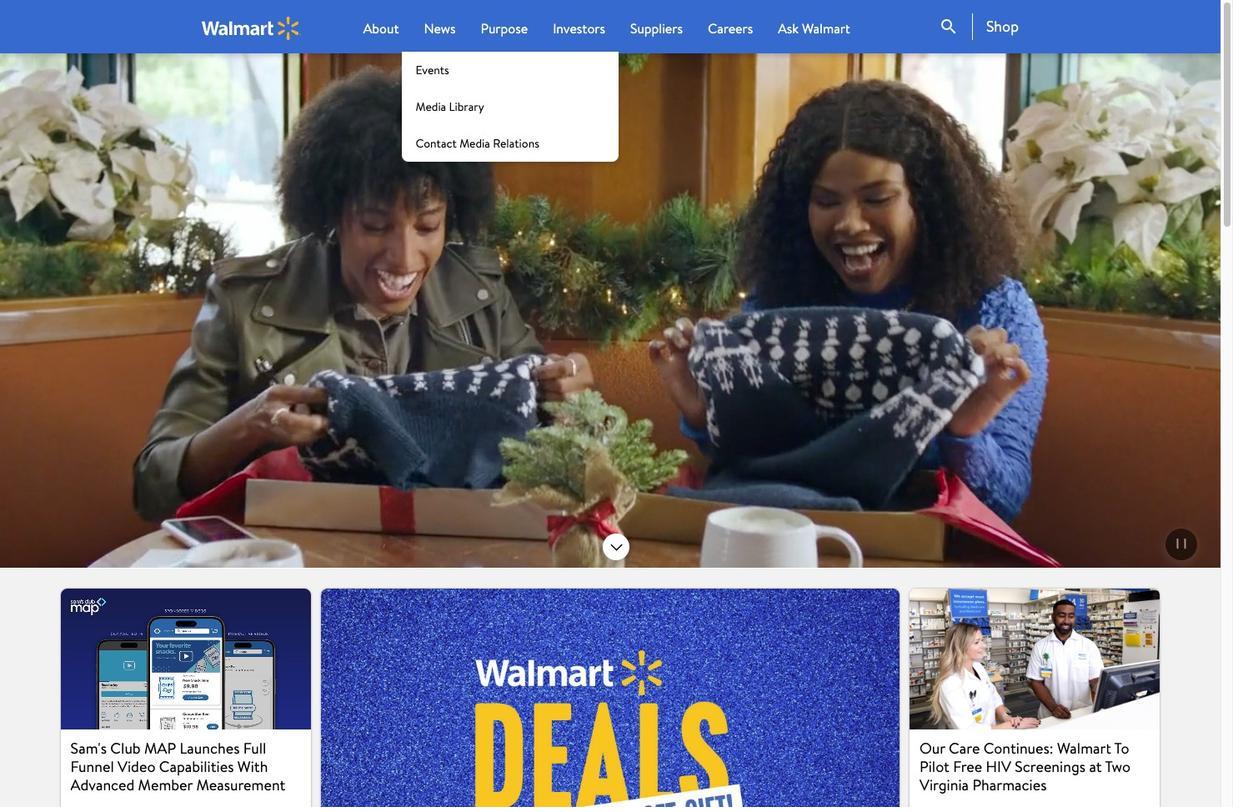 Task type: describe. For each thing, give the bounding box(es) containing it.
ask walmart link
[[778, 18, 850, 38]]

measurement
[[196, 775, 286, 796]]

continues:
[[984, 738, 1054, 759]]

shop
[[987, 16, 1019, 37]]

contact media relations link
[[402, 125, 619, 162]]

about
[[363, 19, 399, 38]]

news
[[424, 19, 456, 38]]

library
[[449, 98, 484, 115]]

events link
[[402, 52, 619, 88]]

member
[[138, 775, 193, 796]]

search
[[939, 17, 959, 37]]

careers
[[708, 19, 753, 38]]

careers link
[[708, 18, 753, 38]]

walmart inside our care continues: walmart to pilot free hiv screenings at two virginia pharmacies
[[1057, 738, 1112, 759]]

sam's
[[71, 738, 107, 759]]

at
[[1089, 756, 1102, 777]]

hiv
[[986, 756, 1012, 777]]

contact
[[416, 135, 457, 152]]

sam's club map launches full funnel video capabilities with advanced member measurement link
[[61, 589, 311, 807]]

about button
[[363, 18, 399, 38]]

investors
[[553, 19, 605, 38]]

advanced
[[71, 775, 135, 796]]

investors button
[[553, 18, 605, 38]]

pilot
[[920, 756, 950, 777]]

capabilities
[[159, 756, 234, 777]]

contact media relations
[[416, 135, 539, 152]]

virginia
[[920, 775, 969, 796]]

purpose button
[[481, 18, 528, 38]]

our
[[920, 738, 945, 759]]

news button
[[424, 18, 456, 38]]



Task type: vqa. For each thing, say whether or not it's contained in the screenshot.
achieve
no



Task type: locate. For each thing, give the bounding box(es) containing it.
media down library
[[460, 135, 490, 152]]

launches
[[180, 738, 240, 759]]

walmart
[[802, 19, 850, 38], [1057, 738, 1112, 759]]

ask walmart
[[778, 19, 850, 38]]

with
[[237, 756, 268, 777]]

map
[[144, 738, 176, 759]]

full
[[243, 738, 266, 759]]

1 horizontal spatial walmart
[[1057, 738, 1112, 759]]

to
[[1115, 738, 1130, 759]]

ask
[[778, 19, 799, 38]]

free
[[953, 756, 983, 777]]

suppliers
[[631, 19, 683, 38]]

media library
[[416, 98, 484, 115]]

pharmacies
[[973, 775, 1047, 796]]

sam's club map launches full funnel video capabilities with advanced member measurement
[[71, 738, 286, 796]]

shop link
[[972, 13, 1019, 40]]

events
[[416, 62, 449, 78]]

our care continues: walmart to pilot free hiv screenings at two virginia pharmacies link
[[910, 589, 1160, 807]]

suppliers button
[[631, 18, 683, 38]]

1 vertical spatial walmart
[[1057, 738, 1112, 759]]

0 vertical spatial media
[[416, 98, 446, 115]]

video
[[118, 756, 156, 777]]

1 horizontal spatial media
[[460, 135, 490, 152]]

relations
[[493, 135, 539, 152]]

walmart right ask
[[802, 19, 850, 38]]

our care continues: walmart to pilot free hiv screenings at two virginia pharmacies
[[920, 738, 1131, 796]]

media left library
[[416, 98, 446, 115]]

club
[[110, 738, 141, 759]]

0 vertical spatial walmart
[[802, 19, 850, 38]]

two
[[1105, 756, 1131, 777]]

care
[[949, 738, 980, 759]]

purpose
[[481, 19, 528, 38]]

home image
[[202, 16, 301, 40]]

don't claus a scene, get last-minute gifts at walmart image
[[321, 589, 900, 807]]

screenings
[[1015, 756, 1086, 777]]

funnel
[[71, 756, 114, 777]]

media
[[416, 98, 446, 115], [460, 135, 490, 152]]

walmart left to
[[1057, 738, 1112, 759]]

walmart inside ask walmart link
[[802, 19, 850, 38]]

0 horizontal spatial media
[[416, 98, 446, 115]]

1 vertical spatial media
[[460, 135, 490, 152]]

0 horizontal spatial walmart
[[802, 19, 850, 38]]

media library link
[[402, 88, 619, 125]]



